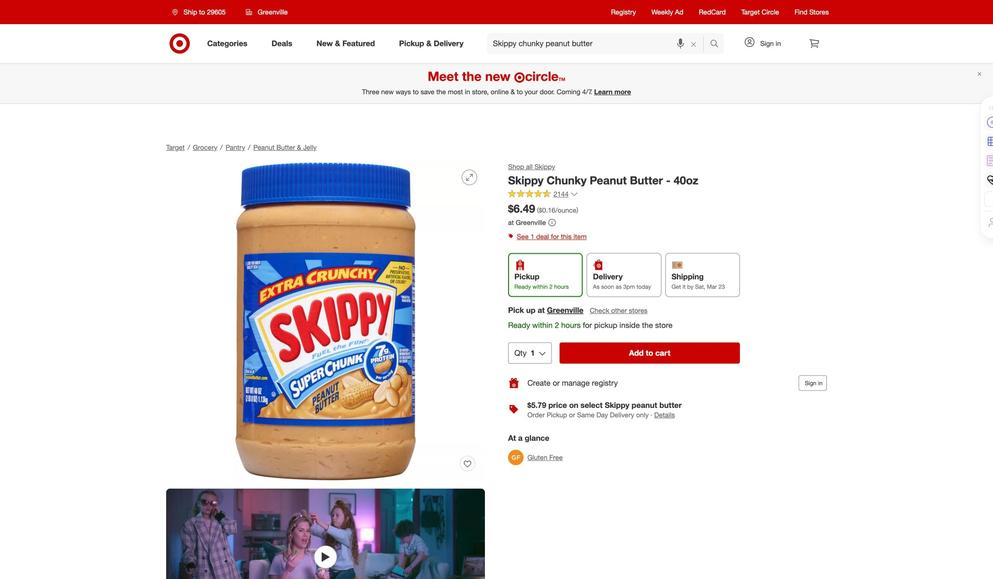Task type: locate. For each thing, give the bounding box(es) containing it.
skippy chunky peanut butter - 40oz, 2 of 15, play video image
[[166, 489, 485, 579]]



Task type: describe. For each thing, give the bounding box(es) containing it.
What can we help you find? suggestions appear below search field
[[488, 33, 713, 54]]

image gallery element
[[166, 162, 485, 579]]

skippy chunky peanut butter - 40oz, 1 of 15 image
[[166, 162, 485, 481]]



Task type: vqa. For each thing, say whether or not it's contained in the screenshot.
Skippy Chunky Peanut Butter - 40oz, 2 of 15, play video image
yes



